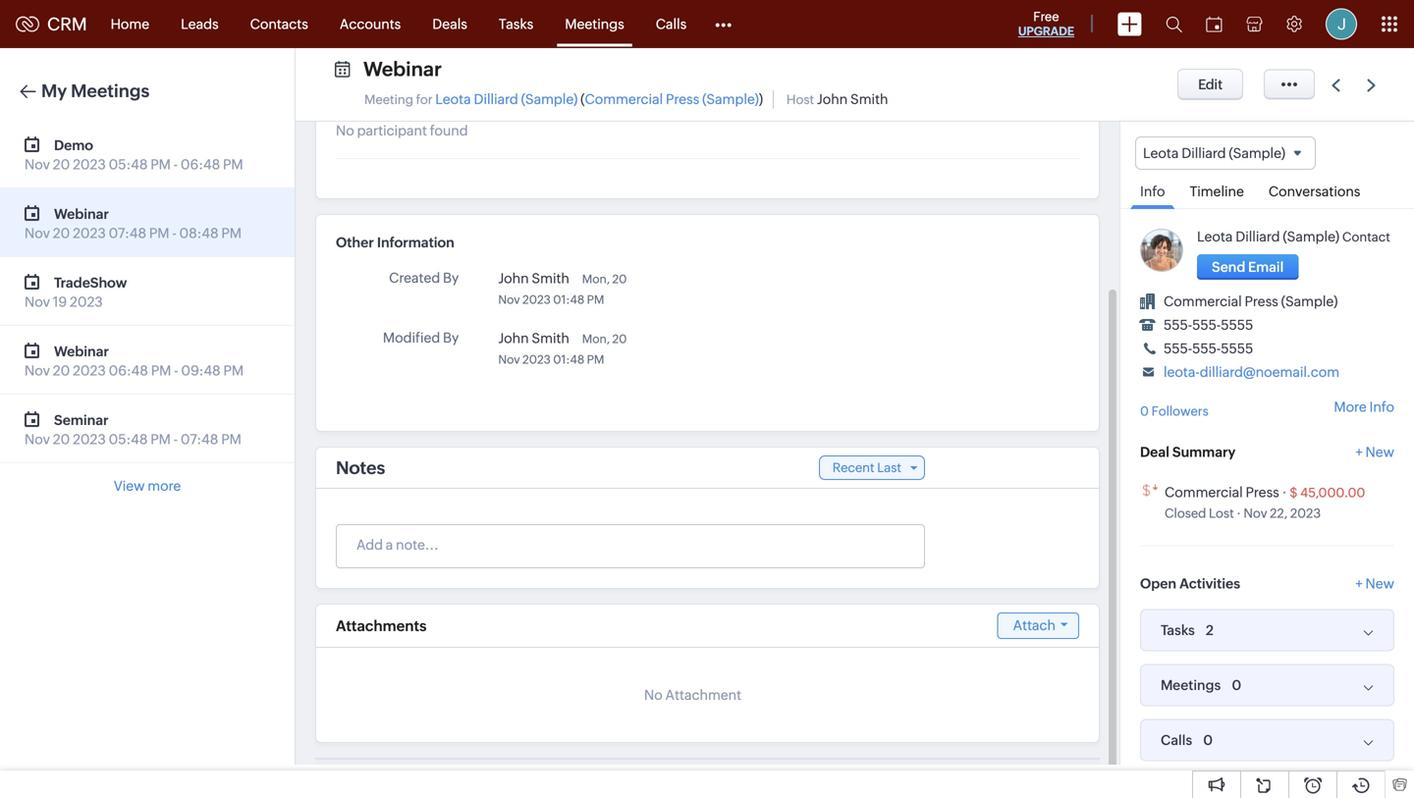 Task type: describe. For each thing, give the bounding box(es) containing it.
conversations
[[1269, 184, 1361, 200]]

created
[[389, 270, 440, 286]]

no for no attachment
[[644, 688, 663, 703]]

attachment
[[666, 688, 742, 703]]

summary
[[1173, 445, 1236, 460]]

leota for leota dilliard (sample) contact
[[1197, 229, 1233, 245]]

no participant found
[[336, 123, 468, 139]]

leads
[[181, 16, 219, 32]]

upgrade
[[1018, 25, 1075, 38]]

information
[[377, 235, 455, 250]]

closed
[[1165, 507, 1207, 521]]

attachments
[[336, 618, 427, 635]]

$
[[1290, 486, 1298, 501]]

webinar nov 20 2023 07:48 pm - 08:48 pm
[[25, 206, 242, 241]]

01:48 for modified by
[[553, 353, 585, 366]]

nov inside "webinar nov 20 2023 06:48 pm - 09:48 pm"
[[25, 363, 50, 379]]

attach link
[[998, 613, 1080, 639]]

commercial press (sample)
[[1164, 294, 1338, 310]]

2023 inside tradeshow nov 19 2023
[[70, 294, 103, 310]]

demo nov 20 2023 05:48 pm - 06:48 pm
[[25, 138, 243, 172]]

mon, for modified by
[[582, 333, 610, 346]]

timeline
[[1190, 184, 1244, 200]]

crm link
[[16, 14, 87, 34]]

0 followers
[[1140, 404, 1209, 419]]

smith for created by
[[532, 271, 570, 286]]

tradeshow
[[54, 275, 127, 291]]

leota for leota dilliard (sample)
[[1143, 145, 1179, 161]]

0 vertical spatial leota
[[435, 91, 471, 107]]

view
[[114, 478, 145, 494]]

john smith for modified by
[[498, 331, 570, 346]]

view more
[[114, 478, 181, 494]]

home
[[111, 16, 149, 32]]

last
[[877, 461, 902, 475]]

deal summary
[[1140, 445, 1236, 460]]

commercial for commercial press · $ 45,000.00 closed lost · nov 22, 2023
[[1165, 485, 1243, 501]]

modified
[[383, 330, 440, 346]]

search element
[[1154, 0, 1195, 48]]

press for commercial press · $ 45,000.00 closed lost · nov 22, 2023
[[1246, 485, 1280, 501]]

20 for webinar nov 20 2023 07:48 pm - 08:48 pm
[[53, 225, 70, 241]]

open activities
[[1140, 576, 1241, 592]]

search image
[[1166, 16, 1183, 32]]

other
[[336, 235, 374, 250]]

seminar nov 20 2023 05:48 pm - 07:48 pm
[[25, 413, 241, 447]]

1 vertical spatial ·
[[1237, 507, 1241, 521]]

commercial press · $ 45,000.00 closed lost · nov 22, 2023
[[1165, 485, 1366, 521]]

01:48 for created by
[[553, 293, 585, 306]]

tradeshow nov 19 2023
[[25, 275, 127, 310]]

0 vertical spatial smith
[[851, 91, 888, 107]]

accounts
[[340, 16, 401, 32]]

by for created by
[[443, 270, 459, 286]]

seminar
[[54, 413, 109, 428]]

(sample) left the (
[[521, 91, 578, 107]]

dilliard for leota dilliard (sample) contact
[[1236, 229, 1280, 245]]

no for no participant found
[[336, 123, 354, 139]]

09:48
[[181, 363, 221, 379]]

tasks link
[[483, 0, 549, 48]]

(sample) for commercial press (sample)
[[1282, 294, 1338, 310]]

profile element
[[1314, 0, 1369, 48]]

- for 07:48
[[174, 432, 178, 447]]

05:48 for demo
[[109, 157, 148, 172]]

dilliard for leota dilliard (sample)
[[1182, 145, 1226, 161]]

john for modified by
[[498, 331, 529, 346]]

host john smith
[[787, 91, 888, 107]]

contacts
[[250, 16, 308, 32]]

2 new from the top
[[1366, 576, 1395, 592]]

more info link
[[1334, 399, 1395, 415]]

nov inside seminar nov 20 2023 05:48 pm - 07:48 pm
[[25, 432, 50, 447]]

webinar for webinar nov 20 2023 06:48 pm - 09:48 pm
[[54, 344, 109, 360]]

leota-
[[1164, 365, 1200, 380]]

0 vertical spatial 0
[[1140, 404, 1149, 419]]

info link
[[1131, 170, 1175, 209]]

Add a note... field
[[337, 535, 923, 555]]

webinar for webinar nov 20 2023 07:48 pm - 08:48 pm
[[54, 206, 109, 222]]

participant
[[357, 123, 427, 139]]

my
[[41, 81, 67, 101]]

press for commercial press (sample)
[[1245, 294, 1279, 310]]

mon, 20 nov 2023 01:48 pm for modified by
[[498, 333, 627, 366]]

contacts link
[[234, 0, 324, 48]]

06:48 inside demo nov 20 2023 05:48 pm - 06:48 pm
[[181, 157, 220, 172]]

deals
[[433, 16, 467, 32]]

john smith for created by
[[498, 271, 570, 286]]

open
[[1140, 576, 1177, 592]]

)
[[759, 91, 763, 107]]

nov inside commercial press · $ 45,000.00 closed lost · nov 22, 2023
[[1244, 507, 1268, 521]]

john for created by
[[498, 271, 529, 286]]

06:48 inside "webinar nov 20 2023 06:48 pm - 09:48 pm"
[[109, 363, 148, 379]]

2
[[1206, 623, 1214, 639]]

07:48 inside webinar nov 20 2023 07:48 pm - 08:48 pm
[[109, 225, 146, 241]]

accounts link
[[324, 0, 417, 48]]

leota-dilliard@noemail.com
[[1164, 365, 1340, 380]]

more
[[1334, 399, 1367, 415]]

1 horizontal spatial meetings
[[565, 16, 624, 32]]

(
[[581, 91, 585, 107]]

modified by
[[383, 330, 459, 346]]

- for 09:48
[[174, 363, 178, 379]]

create menu image
[[1118, 12, 1142, 36]]

20 for webinar nov 20 2023 06:48 pm - 09:48 pm
[[53, 363, 70, 379]]

1 vertical spatial leota dilliard (sample) link
[[1197, 229, 1340, 245]]

19
[[53, 294, 67, 310]]

leota dilliard (sample) contact
[[1197, 229, 1391, 245]]

leads link
[[165, 0, 234, 48]]

calls link
[[640, 0, 703, 48]]

(sample) for leota dilliard (sample) contact
[[1283, 229, 1340, 245]]

notes
[[336, 458, 385, 478]]



Task type: locate. For each thing, give the bounding box(es) containing it.
2 mon, 20 nov 2023 01:48 pm from the top
[[498, 333, 627, 366]]

2 mon, from the top
[[582, 333, 610, 346]]

+ down 45,000.00 on the right bottom of the page
[[1356, 576, 1363, 592]]

20 inside "webinar nov 20 2023 06:48 pm - 09:48 pm"
[[53, 363, 70, 379]]

0 for calls
[[1204, 733, 1213, 749]]

press down calls link
[[666, 91, 700, 107]]

deals link
[[417, 0, 483, 48]]

commercial down the meetings link
[[585, 91, 663, 107]]

- up more
[[174, 432, 178, 447]]

no
[[336, 123, 354, 139], [644, 688, 663, 703]]

leota-dilliard@noemail.com link
[[1164, 365, 1340, 380]]

leota down timeline
[[1197, 229, 1233, 245]]

- inside seminar nov 20 2023 05:48 pm - 07:48 pm
[[174, 432, 178, 447]]

0 vertical spatial mon,
[[582, 273, 610, 286]]

2023 inside "webinar nov 20 2023 06:48 pm - 09:48 pm"
[[73, 363, 106, 379]]

logo image
[[16, 16, 39, 32]]

1 vertical spatial + new
[[1356, 576, 1395, 592]]

5555
[[1221, 317, 1254, 333], [1221, 341, 1254, 357]]

attach
[[1013, 618, 1056, 634]]

1 mon, 20 nov 2023 01:48 pm from the top
[[498, 273, 627, 306]]

1 vertical spatial tasks
[[1161, 623, 1195, 639]]

1 + new from the top
[[1356, 445, 1395, 460]]

0 horizontal spatial leota dilliard (sample) link
[[435, 91, 578, 107]]

1 vertical spatial calls
[[1161, 733, 1193, 749]]

+ new link
[[1356, 445, 1395, 470]]

no left participant
[[336, 123, 354, 139]]

0 vertical spatial no
[[336, 123, 354, 139]]

0 vertical spatial john smith
[[498, 271, 570, 286]]

mon,
[[582, 273, 610, 286], [582, 333, 610, 346]]

2 vertical spatial meetings
[[1161, 678, 1221, 694]]

(sample)
[[521, 91, 578, 107], [702, 91, 759, 107], [1229, 145, 1286, 161], [1283, 229, 1340, 245], [1282, 294, 1338, 310]]

demo
[[54, 138, 93, 153]]

webinar down demo in the left of the page
[[54, 206, 109, 222]]

press up dilliard@noemail.com
[[1245, 294, 1279, 310]]

1 vertical spatial 01:48
[[553, 353, 585, 366]]

press up 22,
[[1246, 485, 1280, 501]]

by right created at the left top of page
[[443, 270, 459, 286]]

0 vertical spatial 05:48
[[109, 157, 148, 172]]

1 horizontal spatial leota dilliard (sample) link
[[1197, 229, 1340, 245]]

webinar nov 20 2023 06:48 pm - 09:48 pm
[[25, 344, 244, 379]]

commercial
[[585, 91, 663, 107], [1164, 294, 1242, 310], [1165, 485, 1243, 501]]

1 horizontal spatial leota
[[1143, 145, 1179, 161]]

· left $
[[1283, 485, 1287, 501]]

0 vertical spatial dilliard
[[474, 91, 518, 107]]

home link
[[95, 0, 165, 48]]

2 horizontal spatial 0
[[1232, 678, 1242, 694]]

0 vertical spatial 555-555-5555
[[1164, 317, 1254, 333]]

1 vertical spatial +
[[1356, 576, 1363, 592]]

found
[[430, 123, 468, 139]]

2023 inside commercial press · $ 45,000.00 closed lost · nov 22, 2023
[[1291, 507, 1321, 521]]

1 new from the top
[[1366, 445, 1395, 460]]

nov
[[25, 157, 50, 172], [25, 225, 50, 241], [498, 293, 520, 306], [25, 294, 50, 310], [498, 353, 520, 366], [25, 363, 50, 379], [25, 432, 50, 447], [1244, 507, 1268, 521]]

tasks
[[499, 16, 534, 32], [1161, 623, 1195, 639]]

2 vertical spatial webinar
[[54, 344, 109, 360]]

1 vertical spatial meetings
[[71, 81, 150, 101]]

- inside demo nov 20 2023 05:48 pm - 06:48 pm
[[174, 157, 178, 172]]

0 horizontal spatial 06:48
[[109, 363, 148, 379]]

0 horizontal spatial info
[[1140, 184, 1165, 200]]

1 horizontal spatial dilliard
[[1182, 145, 1226, 161]]

dilliard@noemail.com
[[1200, 365, 1340, 380]]

smith for modified by
[[532, 331, 570, 346]]

05:48 up webinar nov 20 2023 07:48 pm - 08:48 pm
[[109, 157, 148, 172]]

1 vertical spatial 07:48
[[181, 432, 218, 447]]

1 vertical spatial john smith
[[498, 331, 570, 346]]

1 horizontal spatial ·
[[1283, 485, 1287, 501]]

calls
[[656, 16, 687, 32], [1161, 733, 1193, 749]]

meeting for leota dilliard (sample) ( commercial press (sample) )
[[364, 91, 763, 107]]

nov inside webinar nov 20 2023 07:48 pm - 08:48 pm
[[25, 225, 50, 241]]

0 vertical spatial john
[[817, 91, 848, 107]]

more
[[148, 478, 181, 494]]

dilliard right for
[[474, 91, 518, 107]]

commercial for commercial press (sample)
[[1164, 294, 1242, 310]]

info
[[1140, 184, 1165, 200], [1370, 399, 1395, 415]]

(sample) for leota dilliard (sample)
[[1229, 145, 1286, 161]]

0 horizontal spatial 0
[[1140, 404, 1149, 419]]

meetings link
[[549, 0, 640, 48]]

commercial press link
[[1165, 485, 1280, 501]]

07:48 inside seminar nov 20 2023 05:48 pm - 07:48 pm
[[181, 432, 218, 447]]

webinar inside "webinar nov 20 2023 06:48 pm - 09:48 pm"
[[54, 344, 109, 360]]

crm
[[47, 14, 87, 34]]

07:48 up the "tradeshow"
[[109, 225, 146, 241]]

nov inside demo nov 20 2023 05:48 pm - 06:48 pm
[[25, 157, 50, 172]]

for
[[416, 92, 433, 107]]

5555 down commercial press (sample)
[[1221, 317, 1254, 333]]

2 vertical spatial smith
[[532, 331, 570, 346]]

0 vertical spatial new
[[1366, 445, 1395, 460]]

0 vertical spatial mon, 20 nov 2023 01:48 pm
[[498, 273, 627, 306]]

- left 08:48
[[172, 225, 177, 241]]

nov inside tradeshow nov 19 2023
[[25, 294, 50, 310]]

1 + from the top
[[1356, 445, 1363, 460]]

2 01:48 from the top
[[553, 353, 585, 366]]

1 horizontal spatial tasks
[[1161, 623, 1195, 639]]

1 05:48 from the top
[[109, 157, 148, 172]]

next record image
[[1367, 79, 1380, 92]]

1 vertical spatial webinar
[[54, 206, 109, 222]]

info left timeline
[[1140, 184, 1165, 200]]

commercial up lost
[[1165, 485, 1243, 501]]

2 5555 from the top
[[1221, 341, 1254, 357]]

1 mon, from the top
[[582, 273, 610, 286]]

5555 up leota-dilliard@noemail.com link
[[1221, 341, 1254, 357]]

555-555-5555 down commercial press (sample)
[[1164, 317, 1254, 333]]

commercial press (sample) link up leota-dilliard@noemail.com link
[[1164, 294, 1338, 310]]

free
[[1034, 9, 1059, 24]]

lost
[[1209, 507, 1234, 521]]

Leota Dilliard (Sample) field
[[1136, 137, 1316, 170]]

06:48 up seminar nov 20 2023 05:48 pm - 07:48 pm
[[109, 363, 148, 379]]

by for modified by
[[443, 330, 459, 346]]

0 horizontal spatial commercial press (sample) link
[[585, 91, 759, 107]]

· right lost
[[1237, 507, 1241, 521]]

new
[[1366, 445, 1395, 460], [1366, 576, 1395, 592]]

recent last
[[833, 461, 902, 475]]

1 horizontal spatial commercial press (sample) link
[[1164, 294, 1338, 310]]

(sample) down leota dilliard (sample) contact
[[1282, 294, 1338, 310]]

-
[[174, 157, 178, 172], [172, 225, 177, 241], [174, 363, 178, 379], [174, 432, 178, 447]]

20
[[53, 157, 70, 172], [53, 225, 70, 241], [612, 273, 627, 286], [612, 333, 627, 346], [53, 363, 70, 379], [53, 432, 70, 447]]

2 vertical spatial dilliard
[[1236, 229, 1280, 245]]

commercial press (sample) link
[[585, 91, 759, 107], [1164, 294, 1338, 310]]

dilliard down timeline
[[1236, 229, 1280, 245]]

more info
[[1334, 399, 1395, 415]]

0 vertical spatial commercial press (sample) link
[[585, 91, 759, 107]]

1 01:48 from the top
[[553, 293, 585, 306]]

meetings right my at left top
[[71, 81, 150, 101]]

- inside "webinar nov 20 2023 06:48 pm - 09:48 pm"
[[174, 363, 178, 379]]

0 horizontal spatial calls
[[656, 16, 687, 32]]

1 vertical spatial dilliard
[[1182, 145, 1226, 161]]

tasks left 2
[[1161, 623, 1195, 639]]

0 vertical spatial 07:48
[[109, 225, 146, 241]]

0 vertical spatial 06:48
[[181, 157, 220, 172]]

webinar down 19 on the top left of the page
[[54, 344, 109, 360]]

profile image
[[1326, 8, 1358, 40]]

john right modified by
[[498, 331, 529, 346]]

0 horizontal spatial leota
[[435, 91, 471, 107]]

0 vertical spatial + new
[[1356, 445, 1395, 460]]

0 horizontal spatial no
[[336, 123, 354, 139]]

1 horizontal spatial 06:48
[[181, 157, 220, 172]]

john smith
[[498, 271, 570, 286], [498, 331, 570, 346]]

1 vertical spatial 5555
[[1221, 341, 1254, 357]]

1 horizontal spatial 0
[[1204, 733, 1213, 749]]

1 john smith from the top
[[498, 271, 570, 286]]

0 vertical spatial ·
[[1283, 485, 1287, 501]]

0 horizontal spatial meetings
[[71, 81, 150, 101]]

20 for demo nov 20 2023 05:48 pm - 06:48 pm
[[53, 157, 70, 172]]

- for 06:48
[[174, 157, 178, 172]]

1 vertical spatial 05:48
[[109, 432, 148, 447]]

2 555-555-5555 from the top
[[1164, 341, 1254, 357]]

leota right for
[[435, 91, 471, 107]]

2 john smith from the top
[[498, 331, 570, 346]]

tasks right deals
[[499, 16, 534, 32]]

dilliard inside field
[[1182, 145, 1226, 161]]

20 inside seminar nov 20 2023 05:48 pm - 07:48 pm
[[53, 432, 70, 447]]

07:48 up more
[[181, 432, 218, 447]]

1 vertical spatial no
[[644, 688, 663, 703]]

2 horizontal spatial dilliard
[[1236, 229, 1280, 245]]

mon, 20 nov 2023 01:48 pm
[[498, 273, 627, 306], [498, 333, 627, 366]]

1 by from the top
[[443, 270, 459, 286]]

1 horizontal spatial no
[[644, 688, 663, 703]]

john right host
[[817, 91, 848, 107]]

no attachment
[[644, 688, 742, 703]]

my meetings
[[41, 81, 150, 101]]

webinar
[[363, 58, 442, 81], [54, 206, 109, 222], [54, 344, 109, 360]]

0 vertical spatial webinar
[[363, 58, 442, 81]]

2023 inside demo nov 20 2023 05:48 pm - 06:48 pm
[[73, 157, 106, 172]]

(sample) down conversations on the top right
[[1283, 229, 1340, 245]]

2 by from the top
[[443, 330, 459, 346]]

meeting
[[364, 92, 414, 107]]

webinar for webinar
[[363, 58, 442, 81]]

05:48 for seminar
[[109, 432, 148, 447]]

created by
[[389, 270, 459, 286]]

Other Modules field
[[703, 8, 745, 40]]

(sample) left host
[[702, 91, 759, 107]]

leota
[[435, 91, 471, 107], [1143, 145, 1179, 161], [1197, 229, 1233, 245]]

commercial up leota-
[[1164, 294, 1242, 310]]

webinar up meeting
[[363, 58, 442, 81]]

contact
[[1343, 230, 1391, 245]]

0 vertical spatial tasks
[[499, 16, 534, 32]]

2023 inside webinar nov 20 2023 07:48 pm - 08:48 pm
[[73, 225, 106, 241]]

20 for seminar nov 20 2023 05:48 pm - 07:48 pm
[[53, 432, 70, 447]]

None button
[[1178, 69, 1244, 100], [1197, 255, 1299, 280], [1178, 69, 1244, 100], [1197, 255, 1299, 280]]

555-555-5555
[[1164, 317, 1254, 333], [1164, 341, 1254, 357]]

1 horizontal spatial 07:48
[[181, 432, 218, 447]]

05:48 up the view
[[109, 432, 148, 447]]

1 vertical spatial john
[[498, 271, 529, 286]]

05:48 inside seminar nov 20 2023 05:48 pm - 07:48 pm
[[109, 432, 148, 447]]

2 05:48 from the top
[[109, 432, 148, 447]]

followers
[[1152, 404, 1209, 419]]

06:48 up 08:48
[[181, 157, 220, 172]]

2 horizontal spatial meetings
[[1161, 678, 1221, 694]]

leota dilliard (sample) link down conversations on the top right
[[1197, 229, 1340, 245]]

dilliard up timeline 'link'
[[1182, 145, 1226, 161]]

06:48
[[181, 157, 220, 172], [109, 363, 148, 379]]

22,
[[1270, 507, 1288, 521]]

0 vertical spatial commercial
[[585, 91, 663, 107]]

leota up info link at right
[[1143, 145, 1179, 161]]

create menu element
[[1106, 0, 1154, 48]]

pm
[[151, 157, 171, 172], [223, 157, 243, 172], [149, 225, 169, 241], [221, 225, 242, 241], [587, 293, 604, 306], [587, 353, 604, 366], [151, 363, 171, 379], [223, 363, 244, 379], [151, 432, 171, 447], [221, 432, 241, 447]]

05:48
[[109, 157, 148, 172], [109, 432, 148, 447]]

previous record image
[[1332, 79, 1341, 92]]

0 vertical spatial 5555
[[1221, 317, 1254, 333]]

meetings up the (
[[565, 16, 624, 32]]

20 inside webinar nov 20 2023 07:48 pm - 08:48 pm
[[53, 225, 70, 241]]

leota dilliard (sample) link
[[435, 91, 578, 107], [1197, 229, 1340, 245]]

info right more
[[1370, 399, 1395, 415]]

45,000.00
[[1301, 486, 1366, 501]]

1 555-555-5555 from the top
[[1164, 317, 1254, 333]]

1 vertical spatial 555-555-5555
[[1164, 341, 1254, 357]]

0 for meetings
[[1232, 678, 1242, 694]]

activities
[[1180, 576, 1241, 592]]

0 vertical spatial info
[[1140, 184, 1165, 200]]

commercial press (sample) link down calls link
[[585, 91, 759, 107]]

deal
[[1140, 445, 1170, 460]]

1 vertical spatial press
[[1245, 294, 1279, 310]]

1 vertical spatial info
[[1370, 399, 1395, 415]]

press inside commercial press · $ 45,000.00 closed lost · nov 22, 2023
[[1246, 485, 1280, 501]]

2 horizontal spatial leota
[[1197, 229, 1233, 245]]

recent
[[833, 461, 875, 475]]

0 horizontal spatial 07:48
[[109, 225, 146, 241]]

1 vertical spatial by
[[443, 330, 459, 346]]

1 horizontal spatial info
[[1370, 399, 1395, 415]]

1 vertical spatial commercial press (sample) link
[[1164, 294, 1338, 310]]

1 vertical spatial smith
[[532, 271, 570, 286]]

timeline link
[[1180, 170, 1254, 208]]

1 vertical spatial mon, 20 nov 2023 01:48 pm
[[498, 333, 627, 366]]

+ down the more info link
[[1356, 445, 1363, 460]]

·
[[1283, 485, 1287, 501], [1237, 507, 1241, 521]]

1 vertical spatial 06:48
[[109, 363, 148, 379]]

08:48
[[179, 225, 219, 241]]

20 inside demo nov 20 2023 05:48 pm - 06:48 pm
[[53, 157, 70, 172]]

(sample) up timeline 'link'
[[1229, 145, 1286, 161]]

0 vertical spatial meetings
[[565, 16, 624, 32]]

mon, for created by
[[582, 273, 610, 286]]

2 vertical spatial 0
[[1204, 733, 1213, 749]]

- left "09:48"
[[174, 363, 178, 379]]

calendar image
[[1206, 16, 1223, 32]]

free upgrade
[[1018, 9, 1075, 38]]

555-555-5555 up leota-
[[1164, 341, 1254, 357]]

0 vertical spatial by
[[443, 270, 459, 286]]

0 horizontal spatial tasks
[[499, 16, 534, 32]]

2 vertical spatial press
[[1246, 485, 1280, 501]]

leota dilliard (sample)
[[1143, 145, 1286, 161]]

- up webinar nov 20 2023 07:48 pm - 08:48 pm
[[174, 157, 178, 172]]

1 vertical spatial new
[[1366, 576, 1395, 592]]

(sample) inside field
[[1229, 145, 1286, 161]]

commercial inside commercial press · $ 45,000.00 closed lost · nov 22, 2023
[[1165, 485, 1243, 501]]

0 vertical spatial calls
[[656, 16, 687, 32]]

0 vertical spatial leota dilliard (sample) link
[[435, 91, 578, 107]]

0 horizontal spatial dilliard
[[474, 91, 518, 107]]

- for 08:48
[[172, 225, 177, 241]]

0 vertical spatial +
[[1356, 445, 1363, 460]]

2 vertical spatial john
[[498, 331, 529, 346]]

other information
[[336, 235, 455, 250]]

05:48 inside demo nov 20 2023 05:48 pm - 06:48 pm
[[109, 157, 148, 172]]

0 horizontal spatial ·
[[1237, 507, 1241, 521]]

no left attachment
[[644, 688, 663, 703]]

1 vertical spatial 0
[[1232, 678, 1242, 694]]

conversations link
[[1259, 170, 1371, 208]]

leota inside field
[[1143, 145, 1179, 161]]

0 vertical spatial 01:48
[[553, 293, 585, 306]]

2 vertical spatial commercial
[[1165, 485, 1243, 501]]

john right 'created by'
[[498, 271, 529, 286]]

1 vertical spatial commercial
[[1164, 294, 1242, 310]]

webinar inside webinar nov 20 2023 07:48 pm - 08:48 pm
[[54, 206, 109, 222]]

leota dilliard (sample) link up the found
[[435, 91, 578, 107]]

tasks inside "link"
[[499, 16, 534, 32]]

mon, 20 nov 2023 01:48 pm for created by
[[498, 273, 627, 306]]

1 5555 from the top
[[1221, 317, 1254, 333]]

- inside webinar nov 20 2023 07:48 pm - 08:48 pm
[[172, 225, 177, 241]]

by right modified
[[443, 330, 459, 346]]

0 vertical spatial press
[[666, 91, 700, 107]]

07:48
[[109, 225, 146, 241], [181, 432, 218, 447]]

2 vertical spatial leota
[[1197, 229, 1233, 245]]

2023 inside seminar nov 20 2023 05:48 pm - 07:48 pm
[[73, 432, 106, 447]]

calls inside calls link
[[656, 16, 687, 32]]

1 vertical spatial leota
[[1143, 145, 1179, 161]]

1 horizontal spatial calls
[[1161, 733, 1193, 749]]

host
[[787, 92, 814, 107]]

1 vertical spatial mon,
[[582, 333, 610, 346]]

2 + new from the top
[[1356, 576, 1395, 592]]

meetings down 2
[[1161, 678, 1221, 694]]

2 + from the top
[[1356, 576, 1363, 592]]



Task type: vqa. For each thing, say whether or not it's contained in the screenshot.
the left Personal
no



